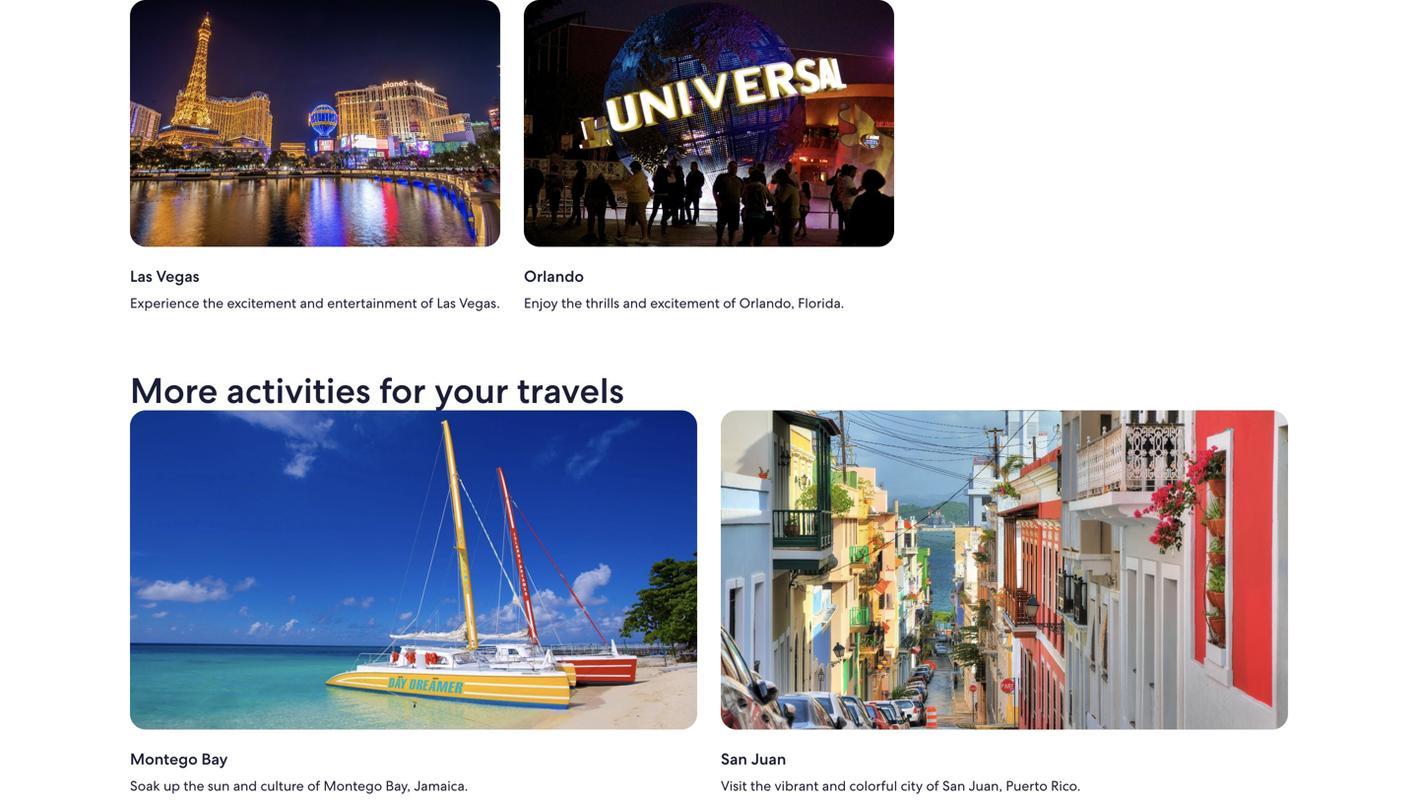 Task type: describe. For each thing, give the bounding box(es) containing it.
the inside montego bay soak up the sun and culture of montego bay, jamaica.
[[184, 777, 204, 795]]

more
[[130, 368, 218, 414]]

1 horizontal spatial san
[[943, 777, 966, 795]]

sun
[[208, 777, 230, 795]]

florida.
[[798, 294, 845, 312]]

san juan visit the vibrant and colorful city of san juan, puerto rico.
[[721, 749, 1081, 795]]

visit
[[721, 777, 747, 795]]

colorful
[[850, 777, 898, 795]]

orlando enjoy the thrills and excitement of orlando, florida.
[[524, 266, 845, 312]]

culture
[[261, 777, 304, 795]]

the inside las vegas experience the excitement and entertainment of las vegas.
[[203, 294, 224, 312]]

more activities for your travels
[[130, 368, 624, 414]]

orlando,
[[740, 294, 795, 312]]

up
[[163, 777, 180, 795]]

enjoy
[[524, 294, 558, 312]]

rico.
[[1051, 777, 1081, 795]]

of inside montego bay soak up the sun and culture of montego bay, jamaica.
[[308, 777, 320, 795]]

vegas
[[156, 266, 199, 287]]

juan
[[751, 749, 787, 770]]

excitement inside orlando enjoy the thrills and excitement of orlando, florida.
[[650, 294, 720, 312]]

1 vertical spatial las
[[437, 294, 456, 312]]

vegas.
[[459, 294, 500, 312]]

entertainment
[[327, 294, 417, 312]]

city
[[901, 777, 923, 795]]



Task type: vqa. For each thing, say whether or not it's contained in the screenshot.
and within the montego bay soak up the sun and culture of montego bay, jamaica.
yes



Task type: locate. For each thing, give the bounding box(es) containing it.
san up visit
[[721, 749, 748, 770]]

thrills
[[586, 294, 620, 312]]

of left the vegas.
[[421, 294, 434, 312]]

of inside orlando enjoy the thrills and excitement of orlando, florida.
[[723, 294, 736, 312]]

1 horizontal spatial montego
[[324, 777, 382, 795]]

2 excitement from the left
[[650, 294, 720, 312]]

activities
[[226, 368, 371, 414]]

and inside montego bay soak up the sun and culture of montego bay, jamaica.
[[233, 777, 257, 795]]

and right vibrant
[[822, 777, 846, 795]]

montego up up
[[130, 749, 198, 770]]

more activities for your travels region
[[118, 368, 1301, 801]]

of inside san juan visit the vibrant and colorful city of san juan, puerto rico.
[[927, 777, 940, 795]]

0 horizontal spatial excitement
[[227, 294, 297, 312]]

the inside san juan visit the vibrant and colorful city of san juan, puerto rico.
[[751, 777, 772, 795]]

experience
[[130, 294, 200, 312]]

your
[[435, 368, 509, 414]]

1 horizontal spatial excitement
[[650, 294, 720, 312]]

and inside orlando enjoy the thrills and excitement of orlando, florida.
[[623, 294, 647, 312]]

las up experience
[[130, 266, 152, 287]]

of right culture
[[308, 777, 320, 795]]

san left juan,
[[943, 777, 966, 795]]

1 vertical spatial montego
[[324, 777, 382, 795]]

the right visit
[[751, 777, 772, 795]]

san
[[721, 749, 748, 770], [943, 777, 966, 795]]

0 horizontal spatial montego
[[130, 749, 198, 770]]

excitement up activities
[[227, 294, 297, 312]]

the inside orlando enjoy the thrills and excitement of orlando, florida.
[[562, 294, 582, 312]]

and
[[300, 294, 324, 312], [623, 294, 647, 312], [233, 777, 257, 795], [822, 777, 846, 795]]

jamaica.
[[414, 777, 468, 795]]

excitement
[[227, 294, 297, 312], [650, 294, 720, 312]]

travels
[[517, 368, 624, 414]]

bay
[[202, 749, 228, 770]]

of
[[421, 294, 434, 312], [723, 294, 736, 312], [308, 777, 320, 795], [927, 777, 940, 795]]

0 vertical spatial montego
[[130, 749, 198, 770]]

montego bay soak up the sun and culture of montego bay, jamaica.
[[130, 749, 468, 795]]

the right up
[[184, 777, 204, 795]]

the
[[203, 294, 224, 312], [562, 294, 582, 312], [184, 777, 204, 795], [751, 777, 772, 795]]

1 excitement from the left
[[227, 294, 297, 312]]

the left thrills
[[562, 294, 582, 312]]

montego left "bay,"
[[324, 777, 382, 795]]

excitement left the orlando,
[[650, 294, 720, 312]]

and inside las vegas experience the excitement and entertainment of las vegas.
[[300, 294, 324, 312]]

1 horizontal spatial las
[[437, 294, 456, 312]]

1 vertical spatial san
[[943, 777, 966, 795]]

0 horizontal spatial san
[[721, 749, 748, 770]]

vibrant
[[775, 777, 819, 795]]

of left the orlando,
[[723, 294, 736, 312]]

las vegas experience the excitement and entertainment of las vegas.
[[130, 266, 500, 312]]

for
[[379, 368, 426, 414]]

excitement inside las vegas experience the excitement and entertainment of las vegas.
[[227, 294, 297, 312]]

juan,
[[969, 777, 1003, 795]]

of right city at the right of page
[[927, 777, 940, 795]]

0 vertical spatial las
[[130, 266, 152, 287]]

0 horizontal spatial las
[[130, 266, 152, 287]]

0 vertical spatial san
[[721, 749, 748, 770]]

of inside las vegas experience the excitement and entertainment of las vegas.
[[421, 294, 434, 312]]

montego
[[130, 749, 198, 770], [324, 777, 382, 795]]

and right thrills
[[623, 294, 647, 312]]

bay,
[[386, 777, 411, 795]]

and left "entertainment"
[[300, 294, 324, 312]]

and right the sun
[[233, 777, 257, 795]]

puerto
[[1006, 777, 1048, 795]]

and inside san juan visit the vibrant and colorful city of san juan, puerto rico.
[[822, 777, 846, 795]]

las
[[130, 266, 152, 287], [437, 294, 456, 312]]

orlando
[[524, 266, 584, 287]]

the right experience
[[203, 294, 224, 312]]

soak
[[130, 777, 160, 795]]

las left the vegas.
[[437, 294, 456, 312]]



